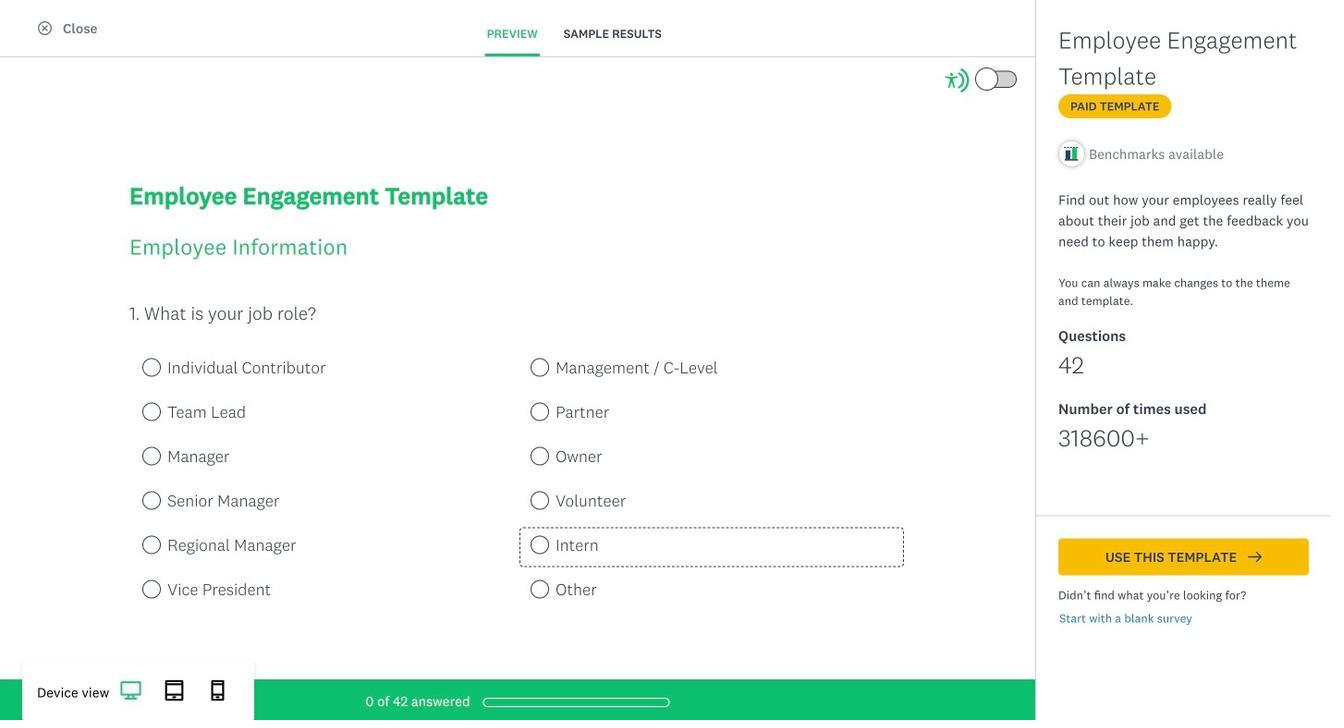 Task type: locate. For each thing, give the bounding box(es) containing it.
2 lock image from the left
[[1147, 567, 1161, 581]]

arrowright image
[[1248, 550, 1262, 564]]

product concept analysis image
[[949, 274, 1169, 419]]

2 brand logo image from the top
[[22, 11, 52, 33]]

svg image
[[121, 680, 141, 701]]

lock image
[[896, 567, 910, 581], [1147, 567, 1161, 581]]

notification center icon image
[[1098, 11, 1120, 33]]

help icon image
[[1150, 11, 1172, 33]]

brand logo image
[[22, 7, 52, 37], [22, 11, 52, 33]]

employee engagement template image
[[698, 274, 918, 419]]

svg image
[[164, 680, 185, 701], [208, 680, 228, 701]]

0 horizontal spatial lock image
[[896, 567, 910, 581]]

1 horizontal spatial lock image
[[1147, 567, 1161, 581]]

products icon image
[[1046, 11, 1068, 33], [1046, 11, 1068, 33]]

lock image
[[644, 567, 658, 581]]

0 horizontal spatial svg image
[[164, 680, 185, 701]]

search image
[[1068, 87, 1082, 101]]

software and app customer feedback with nps® image
[[698, 558, 918, 704]]

1 horizontal spatial svg image
[[208, 680, 228, 701]]

customer satisfaction template image
[[447, 274, 667, 419]]

tab list
[[463, 13, 686, 56]]



Task type: describe. For each thing, give the bounding box(es) containing it.
1 lock image from the left
[[896, 567, 910, 581]]

net promoter® score (nps) template image
[[447, 558, 667, 704]]

xcircle image
[[38, 21, 52, 35]]

surveymonkey-paradigm belonging and inclusion template image
[[949, 558, 1169, 704]]

1 brand logo image from the top
[[22, 7, 52, 37]]

Search templates field
[[1082, 75, 1301, 110]]

1 svg image from the left
[[164, 680, 185, 701]]

dropdown arrow icon image
[[1281, 17, 1294, 30]]

2 svg image from the left
[[208, 680, 228, 701]]



Task type: vqa. For each thing, say whether or not it's contained in the screenshot.
Open menu image
no



